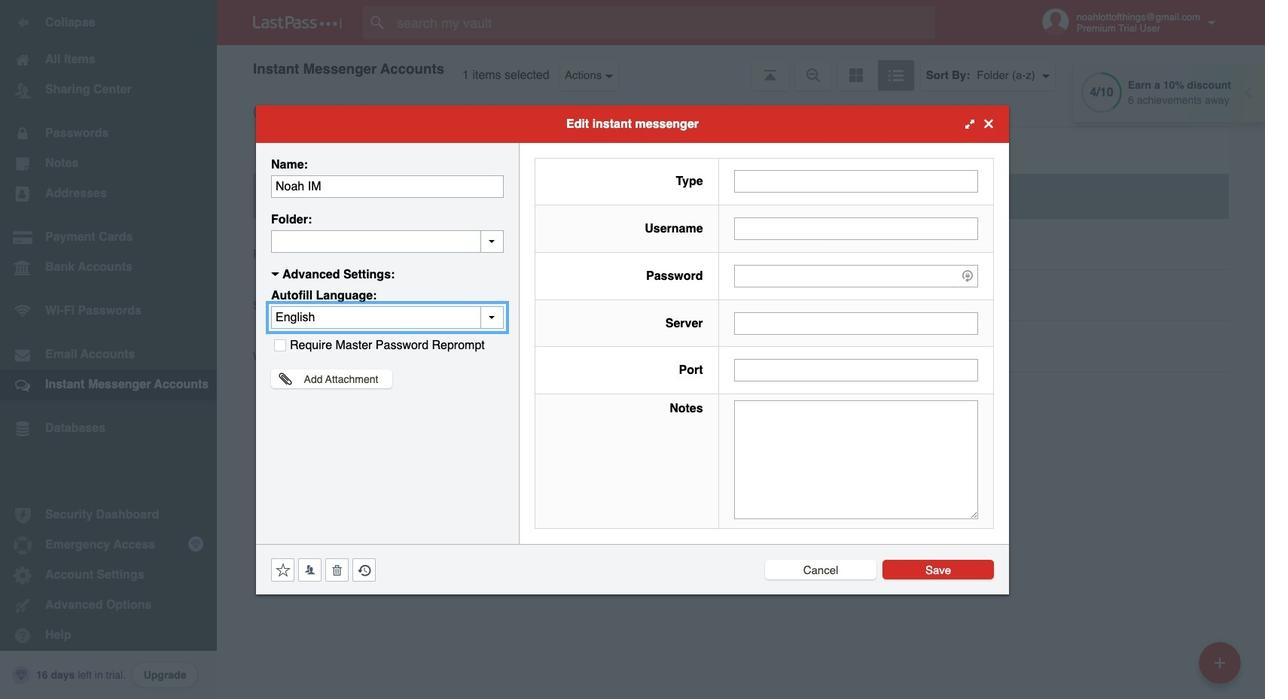Task type: locate. For each thing, give the bounding box(es) containing it.
new item image
[[1215, 658, 1225, 668]]

dialog
[[256, 105, 1009, 595]]

None password field
[[734, 265, 978, 287]]

search my vault text field
[[363, 6, 965, 39]]

None text field
[[271, 175, 504, 198], [734, 312, 978, 335], [734, 359, 978, 382], [734, 401, 978, 519], [271, 175, 504, 198], [734, 312, 978, 335], [734, 359, 978, 382], [734, 401, 978, 519]]

None text field
[[734, 170, 978, 193], [734, 218, 978, 240], [271, 230, 504, 253], [734, 170, 978, 193], [734, 218, 978, 240], [271, 230, 504, 253]]

vault options navigation
[[217, 45, 1265, 90]]

main navigation navigation
[[0, 0, 217, 700]]



Task type: describe. For each thing, give the bounding box(es) containing it.
new item navigation
[[1194, 638, 1250, 700]]

lastpass image
[[253, 16, 342, 29]]

Search search field
[[363, 6, 965, 39]]



